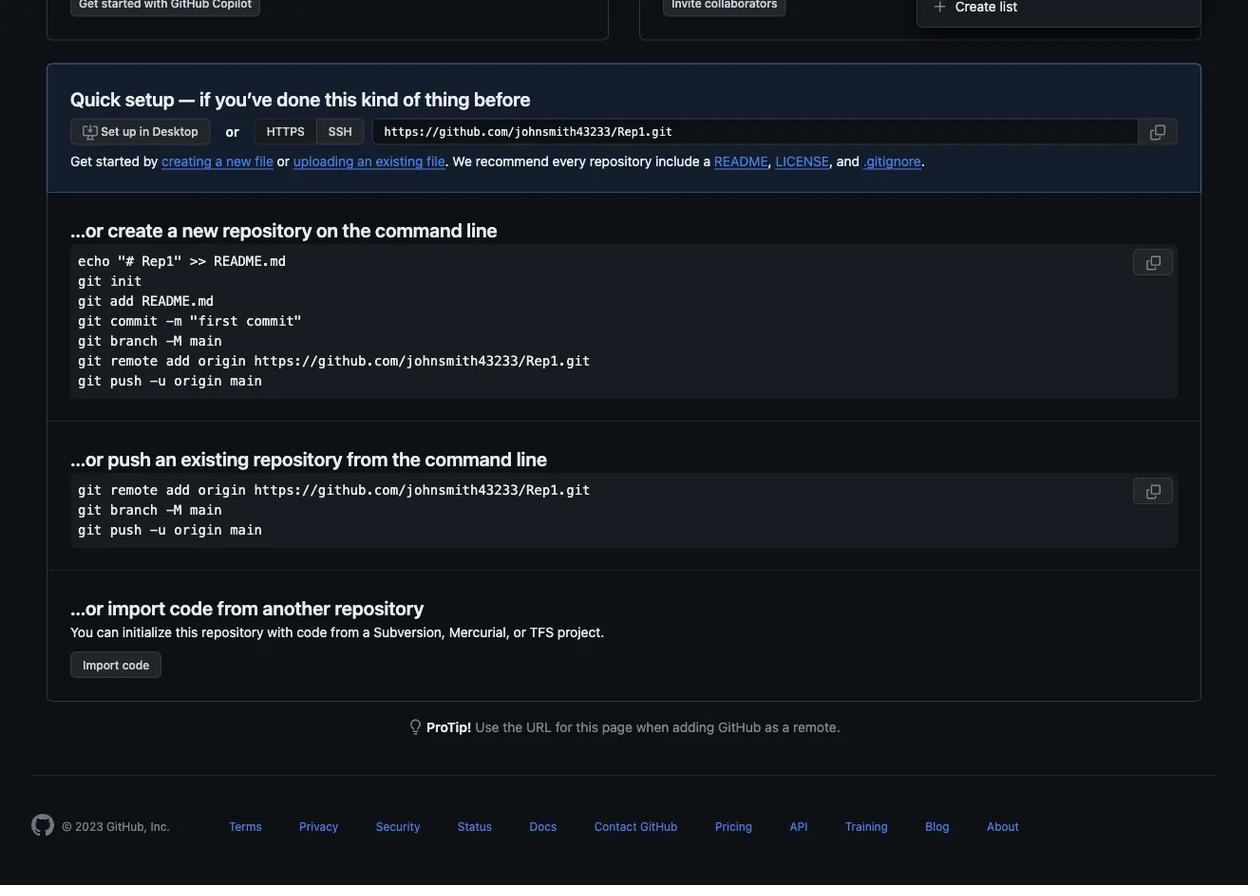 Task type: describe. For each thing, give the bounding box(es) containing it.
a up rep1"
[[168, 219, 178, 241]]

status link
[[458, 820, 492, 834]]

remote.
[[794, 720, 841, 735]]

remote inside echo "# rep1" >> readme.md git init git add readme.md git commit -m "first commit" git branch -m main git remote add origin https://github.com/johnsmith43233/rep1.git git push -u origin main
[[110, 354, 158, 369]]

init
[[110, 274, 142, 289]]

import code link
[[70, 652, 162, 679]]

"#
[[118, 254, 134, 269]]

echo "# rep1" >> readme.md git init git add readme.md git commit -m "first commit" git branch -m main git remote add origin https://github.com/johnsmith43233/rep1.git git push -u origin main
[[78, 254, 591, 389]]

1 vertical spatial add
[[166, 354, 190, 369]]

©
[[62, 820, 72, 834]]

rep1"
[[142, 254, 182, 269]]

—
[[179, 87, 195, 110]]

https button
[[254, 118, 316, 145]]

set up in desktop link
[[70, 118, 211, 145]]

get started by creating a new file or uploading an existing file .                we recommend every repository include a readme , license ,               and .gitignore .
[[70, 153, 926, 169]]

branch inside echo "# rep1" >> readme.md git init git add readme.md git commit -m "first commit" git branch -m main git remote add origin https://github.com/johnsmith43233/rep1.git git push -u origin main
[[110, 334, 158, 349]]

repository left on
[[223, 219, 312, 241]]

adding
[[673, 720, 715, 735]]

we
[[453, 153, 472, 169]]

8 git from the top
[[78, 503, 102, 518]]

on
[[317, 219, 338, 241]]

blog
[[926, 820, 950, 834]]

the for on
[[343, 219, 371, 241]]

contact github link
[[595, 820, 678, 834]]

security link
[[376, 820, 421, 834]]

about
[[988, 820, 1020, 834]]

when
[[637, 720, 669, 735]]

command for …or create a new repository on the command line
[[375, 219, 463, 241]]

create
[[108, 219, 163, 241]]

commit
[[110, 314, 158, 329]]

https
[[267, 125, 305, 138]]

api
[[790, 820, 808, 834]]

© 2023 github, inc.
[[62, 820, 170, 834]]

or inside …or import code from another repository you can initialize this repository with code from a subversion, mercurial, or tfs project.
[[514, 624, 526, 640]]

1 vertical spatial push
[[108, 448, 151, 470]]

1 horizontal spatial an
[[358, 153, 372, 169]]

set up in desktop
[[98, 125, 198, 138]]

readme
[[715, 153, 769, 169]]

uploading
[[293, 153, 354, 169]]

0 vertical spatial add
[[110, 294, 134, 309]]

line for …or create a new repository on the command line
[[467, 219, 498, 241]]

"first
[[190, 314, 238, 329]]

m inside echo "# rep1" >> readme.md git init git add readme.md git commit -m "first commit" git branch -m main git remote add origin https://github.com/johnsmith43233/rep1.git git push -u origin main
[[174, 334, 182, 349]]

git remote add origin https://github.com/johnsmith43233/rep1.git git branch -m main git push -u origin main
[[78, 483, 591, 538]]

6 git from the top
[[78, 374, 102, 389]]

desktop
[[153, 125, 198, 138]]

.gitignore
[[864, 153, 922, 169]]

1 vertical spatial github
[[641, 820, 678, 834]]

0 horizontal spatial or
[[226, 124, 239, 139]]

1 horizontal spatial this
[[325, 87, 357, 110]]

light bulb image
[[408, 720, 423, 735]]

include
[[656, 153, 700, 169]]

terms link
[[229, 820, 262, 834]]

subversion,
[[374, 624, 446, 640]]

inc.
[[151, 820, 170, 834]]

line for …or push an existing repository from the command line
[[517, 448, 547, 470]]

…or create a new repository on the command line
[[70, 219, 498, 241]]

9 git from the top
[[78, 523, 102, 538]]

import
[[83, 659, 119, 672]]

0 vertical spatial copy to clipboard image
[[1151, 125, 1166, 140]]

you
[[70, 624, 93, 640]]

a inside …or import code from another repository you can initialize this repository with code from a subversion, mercurial, or tfs project.
[[363, 624, 370, 640]]

creating
[[162, 153, 212, 169]]

2023
[[75, 820, 103, 834]]

license
[[776, 153, 830, 169]]

remote inside the git remote add origin https://github.com/johnsmith43233/rep1.git git branch -m main git push -u origin main
[[110, 483, 158, 499]]

protip! use the url for this page when adding github as a remote.
[[427, 720, 841, 735]]

1 . from the left
[[445, 153, 449, 169]]

initialize
[[122, 624, 172, 640]]

pricing
[[716, 820, 753, 834]]

1 horizontal spatial or
[[277, 153, 290, 169]]

done
[[277, 87, 321, 110]]

push inside echo "# rep1" >> readme.md git init git add readme.md git commit -m "first commit" git branch -m main git remote add origin https://github.com/johnsmith43233/rep1.git git push -u origin main
[[110, 374, 142, 389]]

https://github.com/johnsmith43233/rep1.git inside echo "# rep1" >> readme.md git init git add readme.md git commit -m "first commit" git branch -m main git remote add origin https://github.com/johnsmith43233/rep1.git git push -u origin main
[[254, 354, 591, 369]]

docs link
[[530, 820, 557, 834]]

ssh button
[[316, 118, 365, 145]]

license link
[[776, 153, 830, 169]]

creating a new file link
[[162, 153, 274, 169]]

plus image
[[933, 0, 949, 14]]

import
[[108, 597, 165, 619]]

2 , from the left
[[830, 153, 834, 169]]

2 horizontal spatial this
[[576, 720, 599, 735]]

started
[[96, 153, 140, 169]]

ssh
[[329, 125, 352, 138]]

every
[[553, 153, 586, 169]]

pricing link
[[716, 820, 753, 834]]

for
[[556, 720, 573, 735]]

training
[[846, 820, 889, 834]]

use
[[476, 720, 500, 735]]

repository up the git remote add origin https://github.com/johnsmith43233/rep1.git git branch -m main git push -u origin main
[[254, 448, 343, 470]]

up
[[123, 125, 136, 138]]

docs
[[530, 820, 557, 834]]

can
[[97, 624, 119, 640]]



Task type: locate. For each thing, give the bounding box(es) containing it.
as
[[765, 720, 779, 735]]

4 git from the top
[[78, 334, 102, 349]]

0 horizontal spatial .
[[445, 153, 449, 169]]

privacy
[[299, 820, 339, 834]]

5 git from the top
[[78, 354, 102, 369]]

repository left with
[[202, 624, 264, 640]]

0 vertical spatial the
[[343, 219, 371, 241]]

2 horizontal spatial code
[[297, 624, 327, 640]]

contact github
[[595, 820, 678, 834]]

this inside …or import code from another repository you can initialize this repository with code from a subversion, mercurial, or tfs project.
[[176, 624, 198, 640]]

about link
[[988, 820, 1020, 834]]

add
[[110, 294, 134, 309], [166, 354, 190, 369], [166, 483, 190, 499]]

code down another in the bottom of the page
[[297, 624, 327, 640]]

0 horizontal spatial file
[[255, 153, 274, 169]]

. left we
[[445, 153, 449, 169]]

u inside echo "# rep1" >> readme.md git init git add readme.md git commit -m "first commit" git branch -m main git remote add origin https://github.com/johnsmith43233/rep1.git git push -u origin main
[[158, 374, 166, 389]]

2 vertical spatial add
[[166, 483, 190, 499]]

2 …or from the top
[[70, 448, 104, 470]]

commit"
[[246, 314, 302, 329]]

1 vertical spatial the
[[393, 448, 421, 470]]

by
[[143, 153, 158, 169]]

branch inside the git remote add origin https://github.com/johnsmith43233/rep1.git git branch -m main git push -u origin main
[[110, 503, 158, 518]]

code right import on the bottom left of page
[[122, 659, 149, 672]]

2 vertical spatial this
[[576, 720, 599, 735]]

1 vertical spatial from
[[217, 597, 259, 619]]

0 vertical spatial readme.md
[[214, 254, 286, 269]]

0 vertical spatial code
[[170, 597, 213, 619]]

echo
[[78, 254, 110, 269]]

0 vertical spatial existing
[[376, 153, 423, 169]]

line
[[467, 219, 498, 241], [517, 448, 547, 470]]

and
[[837, 153, 860, 169]]

from left subversion,
[[331, 624, 359, 640]]

training link
[[846, 820, 889, 834]]

, left license
[[769, 153, 772, 169]]

from up the git remote add origin https://github.com/johnsmith43233/rep1.git git branch -m main git push -u origin main
[[347, 448, 388, 470]]

get
[[70, 153, 92, 169]]

1 vertical spatial an
[[155, 448, 177, 470]]

1 vertical spatial remote
[[110, 483, 158, 499]]

or down https button
[[277, 153, 290, 169]]

1 horizontal spatial line
[[517, 448, 547, 470]]

m
[[174, 314, 182, 329]]

1 git from the top
[[78, 274, 102, 289]]

new up >>
[[182, 219, 219, 241]]

push inside the git remote add origin https://github.com/johnsmith43233/rep1.git git branch -m main git push -u origin main
[[110, 523, 142, 538]]

if
[[200, 87, 211, 110]]

2 vertical spatial the
[[503, 720, 523, 735]]

u up import
[[158, 523, 166, 538]]

…or import code from another repository you can initialize this repository with code from a subversion, mercurial, or tfs project.
[[70, 597, 605, 640]]

1 vertical spatial readme.md
[[142, 294, 214, 309]]

homepage image
[[31, 815, 54, 837]]

mercurial,
[[449, 624, 510, 640]]

1 horizontal spatial existing
[[376, 153, 423, 169]]

github
[[719, 720, 762, 735], [641, 820, 678, 834]]

0 horizontal spatial line
[[467, 219, 498, 241]]

or up creating a new file link
[[226, 124, 239, 139]]

1 file from the left
[[255, 153, 274, 169]]

2 remote from the top
[[110, 483, 158, 499]]

readme.md down …or create a new repository on the command line
[[214, 254, 286, 269]]

1 vertical spatial command
[[425, 448, 512, 470]]

recommend
[[476, 153, 549, 169]]

new
[[226, 153, 251, 169], [182, 219, 219, 241]]

0 vertical spatial github
[[719, 720, 762, 735]]

kind
[[362, 87, 399, 110]]

0 horizontal spatial new
[[182, 219, 219, 241]]

menu
[[917, 0, 1202, 43]]

a left subversion,
[[363, 624, 370, 640]]

privacy link
[[299, 820, 339, 834]]

readme.md up the 'm'
[[142, 294, 214, 309]]

copy to clipboard image
[[1146, 485, 1161, 500]]

1 horizontal spatial github
[[719, 720, 762, 735]]

in
[[140, 125, 149, 138]]

.
[[445, 153, 449, 169], [922, 153, 926, 169]]

github right contact
[[641, 820, 678, 834]]

1 horizontal spatial new
[[226, 153, 251, 169]]

2 branch from the top
[[110, 503, 158, 518]]

Clone URL text field
[[372, 118, 1140, 145]]

0 vertical spatial …or
[[70, 219, 104, 241]]

u down commit
[[158, 374, 166, 389]]

repository up subversion,
[[335, 597, 424, 619]]

1 m from the top
[[174, 334, 182, 349]]

add inside the git remote add origin https://github.com/johnsmith43233/rep1.git git branch -m main git push -u origin main
[[166, 483, 190, 499]]

a right as
[[783, 720, 790, 735]]

2 vertical spatial from
[[331, 624, 359, 640]]

security
[[376, 820, 421, 834]]

0 vertical spatial push
[[110, 374, 142, 389]]

1 horizontal spatial the
[[393, 448, 421, 470]]

new right creating
[[226, 153, 251, 169]]

1 vertical spatial branch
[[110, 503, 158, 518]]

blog link
[[926, 820, 950, 834]]

this right for
[[576, 720, 599, 735]]

1 u from the top
[[158, 374, 166, 389]]

m inside the git remote add origin https://github.com/johnsmith43233/rep1.git git branch -m main git push -u origin main
[[174, 503, 182, 518]]

0 horizontal spatial the
[[343, 219, 371, 241]]

1 remote from the top
[[110, 354, 158, 369]]

tfs
[[530, 624, 554, 640]]

github left as
[[719, 720, 762, 735]]

a
[[215, 153, 223, 169], [704, 153, 711, 169], [168, 219, 178, 241], [363, 624, 370, 640], [783, 720, 790, 735]]

0 horizontal spatial github
[[641, 820, 678, 834]]

project.
[[558, 624, 605, 640]]

another
[[263, 597, 331, 619]]

7 git from the top
[[78, 483, 102, 499]]

with
[[267, 624, 293, 640]]

the right use
[[503, 720, 523, 735]]

0 vertical spatial m
[[174, 334, 182, 349]]

code
[[170, 597, 213, 619], [297, 624, 327, 640], [122, 659, 149, 672]]

2 . from the left
[[922, 153, 926, 169]]

of
[[403, 87, 421, 110]]

1 horizontal spatial ,
[[830, 153, 834, 169]]

contact
[[595, 820, 637, 834]]

0 vertical spatial command
[[375, 219, 463, 241]]

2 vertical spatial code
[[122, 659, 149, 672]]

0 vertical spatial u
[[158, 374, 166, 389]]

2 vertical spatial …or
[[70, 597, 104, 619]]

existing
[[376, 153, 423, 169], [181, 448, 249, 470]]

this right initialize
[[176, 624, 198, 640]]

readme link
[[715, 153, 769, 169]]

https://github.com/johnsmith43233/rep1.git inside the git remote add origin https://github.com/johnsmith43233/rep1.git git branch -m main git push -u origin main
[[254, 483, 591, 499]]

1 vertical spatial …or
[[70, 448, 104, 470]]

,
[[769, 153, 772, 169], [830, 153, 834, 169]]

1 vertical spatial existing
[[181, 448, 249, 470]]

0 vertical spatial this
[[325, 87, 357, 110]]

1 vertical spatial new
[[182, 219, 219, 241]]

the up the git remote add origin https://github.com/johnsmith43233/rep1.git git branch -m main git push -u origin main
[[393, 448, 421, 470]]

0 vertical spatial remote
[[110, 354, 158, 369]]

1 vertical spatial or
[[277, 153, 290, 169]]

2 u from the top
[[158, 523, 166, 538]]

1 branch from the top
[[110, 334, 158, 349]]

a right include
[[704, 153, 711, 169]]

file
[[255, 153, 274, 169], [427, 153, 445, 169]]

code up initialize
[[170, 597, 213, 619]]

page
[[602, 720, 633, 735]]

0 horizontal spatial an
[[155, 448, 177, 470]]

0 vertical spatial new
[[226, 153, 251, 169]]

1 horizontal spatial code
[[170, 597, 213, 619]]

0 vertical spatial line
[[467, 219, 498, 241]]

1 horizontal spatial .
[[922, 153, 926, 169]]

terms
[[229, 820, 262, 834]]

repository right every
[[590, 153, 652, 169]]

1 vertical spatial this
[[176, 624, 198, 640]]

, left and
[[830, 153, 834, 169]]

0 vertical spatial from
[[347, 448, 388, 470]]

0 horizontal spatial ,
[[769, 153, 772, 169]]

2 m from the top
[[174, 503, 182, 518]]

file down https button
[[255, 153, 274, 169]]

1 vertical spatial code
[[297, 624, 327, 640]]

file left we
[[427, 153, 445, 169]]

command for …or push an existing repository from the command line
[[425, 448, 512, 470]]

2 git from the top
[[78, 294, 102, 309]]

.gitignore link
[[864, 153, 922, 169]]

1 https://github.com/johnsmith43233/rep1.git from the top
[[254, 354, 591, 369]]

api link
[[790, 820, 808, 834]]

quick
[[70, 87, 121, 110]]

readme.md
[[214, 254, 286, 269], [142, 294, 214, 309]]

1 , from the left
[[769, 153, 772, 169]]

you've
[[215, 87, 272, 110]]

0 vertical spatial or
[[226, 124, 239, 139]]

3 …or from the top
[[70, 597, 104, 619]]

origin
[[198, 354, 246, 369], [174, 374, 222, 389], [198, 483, 246, 499], [174, 523, 222, 538]]

quick setup — if you've done this kind of thing before
[[70, 87, 531, 110]]

the right on
[[343, 219, 371, 241]]

2 horizontal spatial the
[[503, 720, 523, 735]]

>>
[[190, 254, 206, 269]]

or left tfs
[[514, 624, 526, 640]]

git
[[78, 274, 102, 289], [78, 294, 102, 309], [78, 314, 102, 329], [78, 334, 102, 349], [78, 354, 102, 369], [78, 374, 102, 389], [78, 483, 102, 499], [78, 503, 102, 518], [78, 523, 102, 538]]

1 horizontal spatial file
[[427, 153, 445, 169]]

a right creating
[[215, 153, 223, 169]]

this up ssh
[[325, 87, 357, 110]]

setup
[[125, 87, 175, 110]]

…or for …or push an existing repository from the command line
[[70, 448, 104, 470]]

1 vertical spatial m
[[174, 503, 182, 518]]

before
[[474, 87, 531, 110]]

3 git from the top
[[78, 314, 102, 329]]

status
[[458, 820, 492, 834]]

0 vertical spatial an
[[358, 153, 372, 169]]

…or inside …or import code from another repository you can initialize this repository with code from a subversion, mercurial, or tfs project.
[[70, 597, 104, 619]]

m
[[174, 334, 182, 349], [174, 503, 182, 518]]

repository
[[590, 153, 652, 169], [223, 219, 312, 241], [254, 448, 343, 470], [335, 597, 424, 619], [202, 624, 264, 640]]

2 vertical spatial or
[[514, 624, 526, 640]]

desktop download image
[[83, 125, 98, 140]]

2 vertical spatial push
[[110, 523, 142, 538]]

. right and
[[922, 153, 926, 169]]

from left another in the bottom of the page
[[217, 597, 259, 619]]

set
[[101, 125, 119, 138]]

0 horizontal spatial code
[[122, 659, 149, 672]]

https://github.com/johnsmith43233/rep1.git
[[254, 354, 591, 369], [254, 483, 591, 499]]

thing
[[425, 87, 470, 110]]

0 vertical spatial branch
[[110, 334, 158, 349]]

copy to clipboard image
[[1151, 125, 1166, 140], [1146, 256, 1161, 271]]

2 horizontal spatial or
[[514, 624, 526, 640]]

u inside the git remote add origin https://github.com/johnsmith43233/rep1.git git branch -m main git push -u origin main
[[158, 523, 166, 538]]

protip!
[[427, 720, 472, 735]]

1 vertical spatial copy to clipboard image
[[1146, 256, 1161, 271]]

0 vertical spatial https://github.com/johnsmith43233/rep1.git
[[254, 354, 591, 369]]

an
[[358, 153, 372, 169], [155, 448, 177, 470]]

1 vertical spatial https://github.com/johnsmith43233/rep1.git
[[254, 483, 591, 499]]

this
[[325, 87, 357, 110], [176, 624, 198, 640], [576, 720, 599, 735]]

…or for …or create a new repository on the command line
[[70, 219, 104, 241]]

2 file from the left
[[427, 153, 445, 169]]

github,
[[106, 820, 147, 834]]

1 vertical spatial u
[[158, 523, 166, 538]]

0 horizontal spatial this
[[176, 624, 198, 640]]

import code
[[83, 659, 149, 672]]

url
[[527, 720, 552, 735]]

1 vertical spatial line
[[517, 448, 547, 470]]

2 https://github.com/johnsmith43233/rep1.git from the top
[[254, 483, 591, 499]]

1 …or from the top
[[70, 219, 104, 241]]

0 horizontal spatial existing
[[181, 448, 249, 470]]

…or push an existing repository from the command line
[[70, 448, 547, 470]]

u
[[158, 374, 166, 389], [158, 523, 166, 538]]

the for from
[[393, 448, 421, 470]]

command
[[375, 219, 463, 241], [425, 448, 512, 470]]

uploading an existing file link
[[293, 153, 445, 169]]



Task type: vqa. For each thing, say whether or not it's contained in the screenshot.
Least complete link
no



